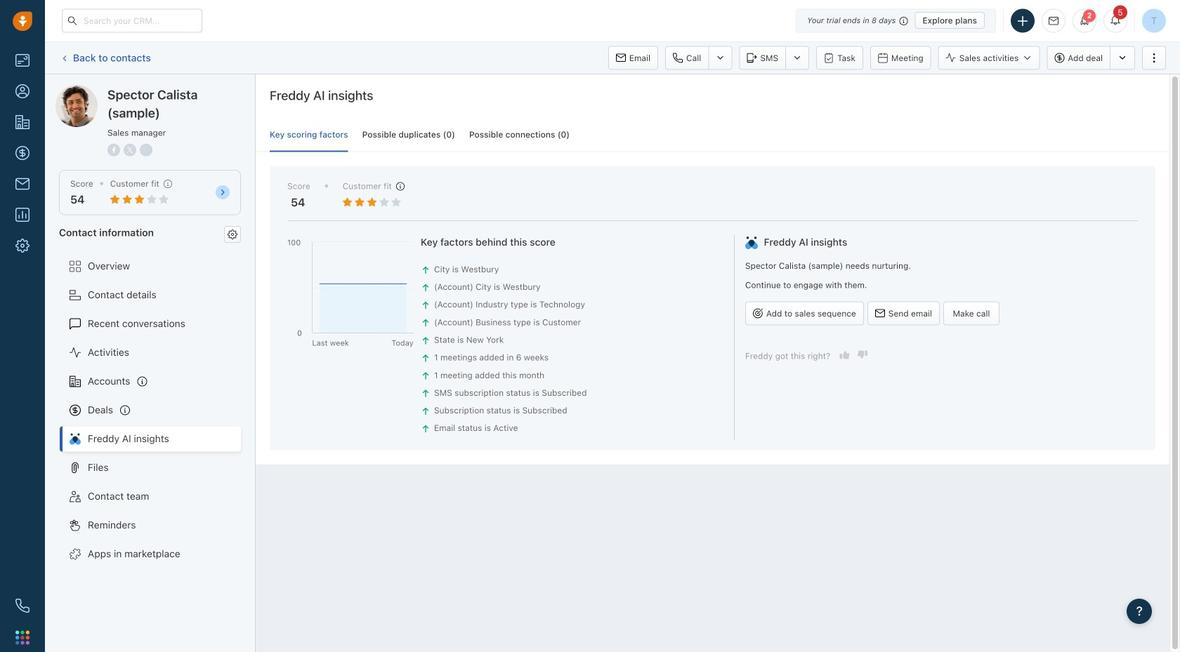 Task type: locate. For each thing, give the bounding box(es) containing it.
phone image
[[15, 599, 30, 613]]

mng settings image
[[228, 230, 237, 239]]

send email image
[[1049, 16, 1059, 26]]



Task type: describe. For each thing, give the bounding box(es) containing it.
freshworks switcher image
[[15, 631, 30, 645]]

phone element
[[8, 592, 37, 620]]

Search your CRM... text field
[[62, 9, 202, 33]]



Task type: vqa. For each thing, say whether or not it's contained in the screenshot.
Send email IMAGE
yes



